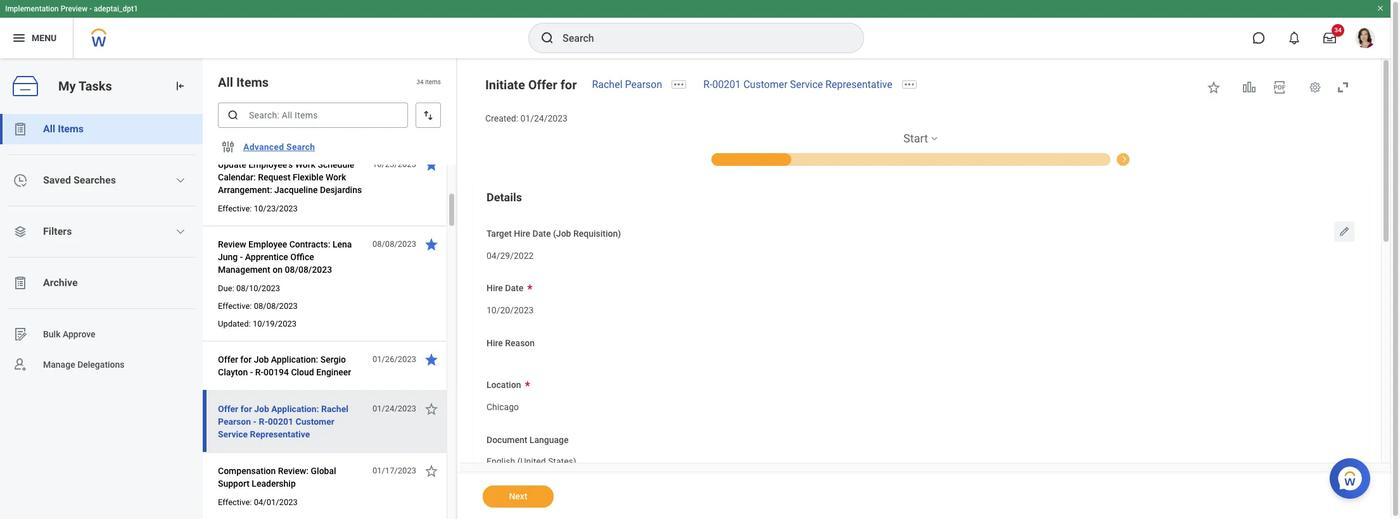 Task type: describe. For each thing, give the bounding box(es) containing it.
hire date
[[487, 283, 524, 294]]

review:
[[278, 466, 309, 477]]

1 vertical spatial work
[[326, 172, 346, 183]]

bulk approve link
[[0, 319, 203, 350]]

menu button
[[0, 18, 73, 58]]

target hire date (job requisition)
[[487, 229, 621, 239]]

offer for job application: rachel pearson ‎- r-00201 customer service representative button
[[218, 402, 366, 442]]

adeptai_dpt1
[[94, 4, 138, 13]]

review employee contracts: lena jung - apprentice office management on 08/08/2023 button
[[218, 237, 366, 278]]

rachel pearson
[[592, 79, 662, 91]]

location
[[487, 380, 521, 391]]

saved searches
[[43, 174, 116, 186]]

star image
[[424, 237, 439, 252]]

0 vertical spatial 08/08/2023
[[373, 240, 416, 249]]

preview
[[61, 4, 88, 13]]

flexible
[[293, 172, 323, 183]]

menu
[[32, 33, 57, 43]]

0 vertical spatial offer
[[528, 77, 558, 93]]

offer for job application: rachel pearson ‎- r-00201 customer service representative
[[218, 404, 349, 440]]

notifications large image
[[1288, 32, 1301, 44]]

application: for cloud
[[271, 355, 318, 365]]

1 horizontal spatial 01/24/2023
[[521, 113, 568, 124]]

document language element
[[487, 449, 576, 472]]

archive
[[43, 277, 78, 289]]

08/10/2023
[[236, 284, 280, 293]]

08/08/2023 inside review employee contracts: lena jung - apprentice office management on 08/08/2023
[[285, 265, 332, 275]]

updated: 10/19/2023
[[218, 319, 297, 329]]

menu banner
[[0, 0, 1391, 58]]

apprentice
[[245, 252, 288, 262]]

cloud
[[291, 368, 314, 378]]

due:
[[218, 284, 234, 293]]

r- for offer for job application: rachel pearson ‎- r-00201 customer service representative
[[259, 417, 268, 427]]

document language
[[487, 435, 569, 445]]

justify image
[[11, 30, 27, 46]]

2 effective: from the top
[[218, 302, 252, 311]]

sergio
[[321, 355, 346, 365]]

rachel inside the offer for job application: rachel pearson ‎- r-00201 customer service representative
[[321, 404, 349, 414]]

manage delegations link
[[0, 350, 203, 380]]

saved
[[43, 174, 71, 186]]

all items inside the "item list" element
[[218, 75, 269, 90]]

view printable version (pdf) image
[[1273, 80, 1288, 95]]

00201 inside the offer for job application: rachel pearson ‎- r-00201 customer service representative
[[268, 417, 293, 427]]

for for offer for job application: sergio clayton ‎- r-00194 cloud engineer
[[240, 355, 252, 365]]

offer for offer for job application: sergio clayton ‎- r-00194 cloud engineer
[[218, 355, 238, 365]]

english (united states)
[[487, 457, 576, 467]]

saved searches button
[[0, 165, 203, 196]]

items inside the "item list" element
[[236, 75, 269, 90]]

representative inside the offer for job application: rachel pearson ‎- r-00201 customer service representative
[[250, 430, 310, 440]]

implementation
[[5, 4, 59, 13]]

edit image
[[1338, 225, 1351, 238]]

user plus image
[[13, 357, 28, 373]]

- inside review employee contracts: lena jung - apprentice office management on 08/08/2023
[[240, 252, 243, 262]]

jung
[[218, 252, 238, 262]]

1 vertical spatial 10/23/2023
[[254, 204, 298, 214]]

00194
[[264, 368, 289, 378]]

profile logan mcneil image
[[1356, 28, 1376, 51]]

next
[[509, 492, 528, 502]]

10/20/2023 text field
[[487, 298, 534, 320]]

archive button
[[0, 268, 203, 298]]

schedule
[[318, 160, 354, 170]]

clock check image
[[13, 173, 28, 188]]

delegations
[[77, 360, 125, 370]]

transformation import image
[[174, 80, 186, 93]]

reason
[[505, 338, 535, 348]]

10/19/2023
[[253, 319, 297, 329]]

‎- for pearson
[[253, 417, 257, 427]]

filters
[[43, 226, 72, 238]]

effective: 04/01/2023
[[218, 498, 298, 508]]

bulk approve
[[43, 329, 95, 339]]

effective: for compensation review: global support leadership
[[218, 498, 252, 508]]

office
[[290, 252, 314, 262]]

effective: 08/08/2023
[[218, 302, 298, 311]]

English (United States) text field
[[487, 450, 576, 472]]

manage
[[43, 360, 75, 370]]

compensation button
[[1117, 152, 1173, 166]]

start navigation
[[473, 131, 1369, 166]]

view related information image
[[1242, 80, 1257, 95]]

sort image
[[422, 109, 435, 122]]

compensation review: global support leadership button
[[218, 464, 366, 492]]

requisition)
[[574, 229, 621, 239]]

compensation review: global support leadership
[[218, 466, 336, 489]]

1 horizontal spatial 00201
[[713, 79, 741, 91]]

star image for effective: 04/01/2023
[[424, 464, 439, 479]]

r-00201 customer service representative link
[[704, 79, 893, 91]]

rachel pearson link
[[592, 79, 662, 91]]

update employee's work schedule calendar: request flexible work arrangement: jacqueline desjardins
[[218, 160, 362, 195]]

hire for hire reason
[[487, 338, 503, 348]]

0 vertical spatial rachel
[[592, 79, 623, 91]]

04/01/2023
[[254, 498, 298, 508]]

effective: for update employee's work schedule calendar: request flexible work arrangement: jacqueline desjardins
[[218, 204, 252, 214]]

1 horizontal spatial pearson
[[625, 79, 662, 91]]

leadership
[[252, 479, 296, 489]]

updated:
[[218, 319, 251, 329]]

01/26/2023
[[373, 355, 416, 364]]

details element
[[473, 179, 1369, 481]]

bulk
[[43, 329, 61, 339]]

my
[[58, 78, 76, 94]]

effective: 10/23/2023
[[218, 204, 298, 214]]

implementation preview -   adeptai_dpt1
[[5, 4, 138, 13]]

1 horizontal spatial search image
[[540, 30, 555, 46]]

my tasks element
[[0, 58, 203, 520]]

initiate offer for
[[485, 77, 577, 93]]

document
[[487, 435, 528, 445]]

(united
[[518, 457, 546, 467]]

language
[[530, 435, 569, 445]]

filters button
[[0, 217, 203, 247]]

review
[[218, 240, 246, 250]]

english
[[487, 457, 515, 467]]

global
[[311, 466, 336, 477]]

start
[[904, 132, 928, 145]]

‎- for clayton
[[250, 368, 253, 378]]

contracts:
[[289, 240, 331, 250]]

advanced search button
[[238, 134, 320, 160]]

location element
[[487, 394, 519, 417]]

employee
[[248, 240, 287, 250]]

clipboard image
[[13, 122, 28, 137]]



Task type: vqa. For each thing, say whether or not it's contained in the screenshot.
Jung
yes



Task type: locate. For each thing, give the bounding box(es) containing it.
effective: down support at the bottom left of the page
[[218, 498, 252, 508]]

customer
[[744, 79, 788, 91], [296, 417, 335, 427]]

1 vertical spatial chevron down image
[[176, 227, 186, 237]]

0 vertical spatial search image
[[540, 30, 555, 46]]

0 vertical spatial 34
[[1335, 27, 1342, 34]]

0 vertical spatial compensation
[[1124, 155, 1173, 164]]

2 vertical spatial effective:
[[218, 498, 252, 508]]

job
[[254, 355, 269, 365], [254, 404, 269, 414]]

34 for 34
[[1335, 27, 1342, 34]]

all inside the "item list" element
[[218, 75, 233, 90]]

0 vertical spatial customer
[[744, 79, 788, 91]]

‎-
[[250, 368, 253, 378], [253, 417, 257, 427]]

list containing all items
[[0, 114, 203, 380]]

lena
[[333, 240, 352, 250]]

1 vertical spatial 08/08/2023
[[285, 265, 332, 275]]

effective: down arrangement:
[[218, 204, 252, 214]]

gear image
[[1309, 81, 1322, 94]]

0 vertical spatial ‎-
[[250, 368, 253, 378]]

chevron down image for filters
[[176, 227, 186, 237]]

1 vertical spatial 01/24/2023
[[373, 404, 416, 414]]

0 horizontal spatial rachel
[[321, 404, 349, 414]]

support
[[218, 479, 250, 489]]

‎- inside the offer for job application: rachel pearson ‎- r-00201 customer service representative
[[253, 417, 257, 427]]

1 vertical spatial r-
[[255, 368, 264, 378]]

all right clipboard image
[[43, 123, 55, 135]]

0 vertical spatial for
[[561, 77, 577, 93]]

r- down the 00194
[[259, 417, 268, 427]]

details
[[487, 191, 522, 204]]

0 vertical spatial 00201
[[713, 79, 741, 91]]

desjardins
[[320, 185, 362, 195]]

0 vertical spatial job
[[254, 355, 269, 365]]

date
[[533, 229, 551, 239], [505, 283, 524, 294]]

0 vertical spatial all items
[[218, 75, 269, 90]]

created:
[[485, 113, 518, 124]]

offer up clayton
[[218, 355, 238, 365]]

1 vertical spatial items
[[58, 123, 84, 135]]

work
[[295, 160, 316, 170], [326, 172, 346, 183]]

2 vertical spatial r-
[[259, 417, 268, 427]]

0 horizontal spatial all items
[[43, 123, 84, 135]]

jacqueline
[[274, 185, 318, 195]]

1 vertical spatial customer
[[296, 417, 335, 427]]

1 effective: from the top
[[218, 204, 252, 214]]

star image for effective: 10/23/2023
[[424, 157, 439, 172]]

0 horizontal spatial date
[[505, 283, 524, 294]]

1 vertical spatial hire
[[487, 283, 503, 294]]

04/29/2022 text field
[[487, 243, 534, 265]]

1 horizontal spatial date
[[533, 229, 551, 239]]

tasks
[[79, 78, 112, 94]]

0 horizontal spatial -
[[89, 4, 92, 13]]

offer down clayton
[[218, 404, 238, 414]]

1 vertical spatial service
[[218, 430, 248, 440]]

0 vertical spatial representative
[[826, 79, 893, 91]]

hire date element
[[487, 297, 534, 320]]

r- for offer for job application: sergio clayton ‎- r-00194 cloud engineer
[[255, 368, 264, 378]]

1 horizontal spatial representative
[[826, 79, 893, 91]]

1 vertical spatial ‎-
[[253, 417, 257, 427]]

(job
[[553, 229, 571, 239]]

0 horizontal spatial 01/24/2023
[[373, 404, 416, 414]]

target
[[487, 229, 512, 239]]

hire up hire date element
[[487, 283, 503, 294]]

34 inside the "item list" element
[[417, 79, 424, 86]]

r-00201 customer service representative
[[704, 79, 893, 91]]

0 horizontal spatial service
[[218, 430, 248, 440]]

1 horizontal spatial all
[[218, 75, 233, 90]]

advanced search
[[243, 142, 315, 152]]

0 vertical spatial chevron down image
[[176, 176, 186, 186]]

work down schedule
[[326, 172, 346, 183]]

1 vertical spatial 00201
[[268, 417, 293, 427]]

compensation inside start navigation
[[1124, 155, 1173, 164]]

items
[[425, 79, 441, 86]]

chevron right image
[[1117, 152, 1132, 163]]

effective: up updated:
[[218, 302, 252, 311]]

configure image
[[221, 139, 236, 155]]

00201 down the 00194
[[268, 417, 293, 427]]

for for offer for job application: rachel pearson ‎- r-00201 customer service representative
[[241, 404, 252, 414]]

chevron down image
[[176, 176, 186, 186], [176, 227, 186, 237]]

1 horizontal spatial work
[[326, 172, 346, 183]]

34 inside button
[[1335, 27, 1342, 34]]

star image for 01/26/2023
[[424, 352, 439, 368]]

34 button
[[1316, 24, 1345, 52]]

r- inside the offer for job application: rachel pearson ‎- r-00201 customer service representative
[[259, 417, 268, 427]]

star image for 01/24/2023
[[424, 402, 439, 417]]

1 horizontal spatial customer
[[744, 79, 788, 91]]

0 vertical spatial r-
[[704, 79, 713, 91]]

0 vertical spatial all
[[218, 75, 233, 90]]

1 vertical spatial rachel
[[321, 404, 349, 414]]

1 vertical spatial -
[[240, 252, 243, 262]]

1 vertical spatial date
[[505, 283, 524, 294]]

calendar:
[[218, 172, 256, 183]]

10/23/2023 right schedule
[[373, 160, 416, 169]]

r- down search workday search field
[[704, 79, 713, 91]]

search image up configure image at the top left of the page
[[227, 109, 240, 122]]

- right preview
[[89, 4, 92, 13]]

Search: All Items text field
[[218, 103, 408, 128]]

arrangement:
[[218, 185, 272, 195]]

for inside offer for job application: sergio clayton ‎- r-00194 cloud engineer
[[240, 355, 252, 365]]

0 vertical spatial 10/23/2023
[[373, 160, 416, 169]]

advanced
[[243, 142, 284, 152]]

clipboard image
[[13, 276, 28, 291]]

2 vertical spatial hire
[[487, 338, 503, 348]]

all
[[218, 75, 233, 90], [43, 123, 55, 135]]

offer inside the offer for job application: rachel pearson ‎- r-00201 customer service representative
[[218, 404, 238, 414]]

r- inside offer for job application: sergio clayton ‎- r-00194 cloud engineer
[[255, 368, 264, 378]]

perspective image
[[13, 224, 28, 240]]

Chicago text field
[[487, 395, 519, 417]]

items inside button
[[58, 123, 84, 135]]

offer
[[528, 77, 558, 93], [218, 355, 238, 365], [218, 404, 238, 414]]

2 chevron down image from the top
[[176, 227, 186, 237]]

1 vertical spatial effective:
[[218, 302, 252, 311]]

0 vertical spatial work
[[295, 160, 316, 170]]

clayton
[[218, 368, 248, 378]]

00201 down search workday search field
[[713, 79, 741, 91]]

1 horizontal spatial service
[[790, 79, 823, 91]]

10/23/2023 down the jacqueline
[[254, 204, 298, 214]]

service inside the offer for job application: rachel pearson ‎- r-00201 customer service representative
[[218, 430, 248, 440]]

items
[[236, 75, 269, 90], [58, 123, 84, 135]]

application:
[[271, 355, 318, 365], [271, 404, 319, 414]]

2 vertical spatial 08/08/2023
[[254, 302, 298, 311]]

job down the 00194
[[254, 404, 269, 414]]

hire
[[514, 229, 531, 239], [487, 283, 503, 294], [487, 338, 503, 348]]

0 horizontal spatial 34
[[417, 79, 424, 86]]

update employee's work schedule calendar: request flexible work arrangement: jacqueline desjardins button
[[218, 157, 366, 198]]

‎- inside offer for job application: sergio clayton ‎- r-00194 cloud engineer
[[250, 368, 253, 378]]

Search Workday  search field
[[563, 24, 838, 52]]

created: 01/24/2023
[[485, 113, 568, 124]]

0 horizontal spatial pearson
[[218, 417, 251, 427]]

all items button
[[0, 114, 203, 144]]

application: down cloud
[[271, 404, 319, 414]]

1 horizontal spatial items
[[236, 75, 269, 90]]

0 vertical spatial -
[[89, 4, 92, 13]]

close environment banner image
[[1377, 4, 1385, 12]]

08/08/2023 down office in the left of the page
[[285, 265, 332, 275]]

item list element
[[203, 58, 458, 520]]

offer for job application: sergio clayton ‎- r-00194 cloud engineer
[[218, 355, 351, 378]]

0 horizontal spatial work
[[295, 160, 316, 170]]

offer for job application: sergio clayton ‎- r-00194 cloud engineer button
[[218, 352, 366, 380]]

0 horizontal spatial customer
[[296, 417, 335, 427]]

1 vertical spatial job
[[254, 404, 269, 414]]

all items
[[218, 75, 269, 90], [43, 123, 84, 135]]

1 vertical spatial all
[[43, 123, 55, 135]]

searches
[[73, 174, 116, 186]]

34 items
[[417, 79, 441, 86]]

search image up initiate offer for
[[540, 30, 555, 46]]

10/23/2023
[[373, 160, 416, 169], [254, 204, 298, 214]]

0 vertical spatial pearson
[[625, 79, 662, 91]]

1 vertical spatial for
[[240, 355, 252, 365]]

my tasks
[[58, 78, 112, 94]]

01/24/2023 down initiate offer for
[[521, 113, 568, 124]]

01/24/2023
[[521, 113, 568, 124], [373, 404, 416, 414]]

job inside offer for job application: sergio clayton ‎- r-00194 cloud engineer
[[254, 355, 269, 365]]

job up the 00194
[[254, 355, 269, 365]]

1 chevron down image from the top
[[176, 176, 186, 186]]

1 horizontal spatial 34
[[1335, 27, 1342, 34]]

chevron down image inside saved searches dropdown button
[[176, 176, 186, 186]]

approve
[[63, 329, 95, 339]]

application: inside the offer for job application: rachel pearson ‎- r-00201 customer service representative
[[271, 404, 319, 414]]

0 vertical spatial hire
[[514, 229, 531, 239]]

00201
[[713, 79, 741, 91], [268, 417, 293, 427]]

compensation for compensation
[[1124, 155, 1173, 164]]

01/24/2023 down 01/26/2023
[[373, 404, 416, 414]]

job for 00201
[[254, 404, 269, 414]]

0 vertical spatial date
[[533, 229, 551, 239]]

management
[[218, 265, 270, 275]]

0 horizontal spatial all
[[43, 123, 55, 135]]

offer up created: 01/24/2023
[[528, 77, 558, 93]]

due: 08/10/2023
[[218, 284, 280, 293]]

fullscreen image
[[1336, 80, 1351, 95]]

hire right target
[[514, 229, 531, 239]]

representative
[[826, 79, 893, 91], [250, 430, 310, 440]]

1 vertical spatial search image
[[227, 109, 240, 122]]

1 horizontal spatial all items
[[218, 75, 269, 90]]

08/08/2023 up 10/19/2023 on the left bottom of page
[[254, 302, 298, 311]]

all inside button
[[43, 123, 55, 135]]

update
[[218, 160, 246, 170]]

0 vertical spatial service
[[790, 79, 823, 91]]

rename image
[[13, 327, 28, 342]]

2 vertical spatial for
[[241, 404, 252, 414]]

- inside 'menu' banner
[[89, 4, 92, 13]]

34 for 34 items
[[417, 79, 424, 86]]

for up clayton
[[240, 355, 252, 365]]

hire for hire date
[[487, 283, 503, 294]]

date left (job in the left top of the page
[[533, 229, 551, 239]]

for
[[561, 77, 577, 93], [240, 355, 252, 365], [241, 404, 252, 414]]

initiate
[[485, 77, 525, 93]]

next button
[[483, 486, 554, 508]]

1 vertical spatial offer
[[218, 355, 238, 365]]

01/17/2023
[[373, 466, 416, 476]]

1 horizontal spatial 10/23/2023
[[373, 160, 416, 169]]

0 horizontal spatial 00201
[[268, 417, 293, 427]]

‎- up the compensation review: global support leadership
[[253, 417, 257, 427]]

3 effective: from the top
[[218, 498, 252, 508]]

0 vertical spatial application:
[[271, 355, 318, 365]]

0 vertical spatial effective:
[[218, 204, 252, 214]]

engineer
[[316, 368, 351, 378]]

1 vertical spatial pearson
[[218, 417, 251, 427]]

request
[[258, 172, 291, 183]]

customer inside the offer for job application: rachel pearson ‎- r-00201 customer service representative
[[296, 417, 335, 427]]

1 horizontal spatial rachel
[[592, 79, 623, 91]]

08/08/2023
[[373, 240, 416, 249], [285, 265, 332, 275], [254, 302, 298, 311]]

list
[[0, 114, 203, 380]]

for inside the offer for job application: rachel pearson ‎- r-00201 customer service representative
[[241, 404, 252, 414]]

01/24/2023 inside the "item list" element
[[373, 404, 416, 414]]

1 vertical spatial representative
[[250, 430, 310, 440]]

search
[[286, 142, 315, 152]]

work up 'flexible' at the top of the page
[[295, 160, 316, 170]]

hire reason
[[487, 338, 535, 348]]

on
[[273, 265, 283, 275]]

compensation for compensation review: global support leadership
[[218, 466, 276, 477]]

r- right clayton
[[255, 368, 264, 378]]

1 vertical spatial application:
[[271, 404, 319, 414]]

all items inside all items button
[[43, 123, 84, 135]]

employee's
[[249, 160, 293, 170]]

1 horizontal spatial compensation
[[1124, 155, 1173, 164]]

chicago
[[487, 402, 519, 413]]

chevron down image for saved searches
[[176, 176, 186, 186]]

0 horizontal spatial 10/23/2023
[[254, 204, 298, 214]]

application: for customer
[[271, 404, 319, 414]]

0 horizontal spatial representative
[[250, 430, 310, 440]]

1 vertical spatial all items
[[43, 123, 84, 135]]

states)
[[548, 457, 576, 467]]

effective:
[[218, 204, 252, 214], [218, 302, 252, 311], [218, 498, 252, 508]]

compensation inside the compensation review: global support leadership
[[218, 466, 276, 477]]

2 vertical spatial offer
[[218, 404, 238, 414]]

manage delegations
[[43, 360, 125, 370]]

- up management
[[240, 252, 243, 262]]

date up hire date element
[[505, 283, 524, 294]]

1 vertical spatial compensation
[[218, 466, 276, 477]]

0 horizontal spatial items
[[58, 123, 84, 135]]

hire left reason at the left
[[487, 338, 503, 348]]

star image
[[1207, 80, 1222, 95], [424, 157, 439, 172], [424, 352, 439, 368], [424, 402, 439, 417], [424, 464, 439, 479]]

0 vertical spatial 01/24/2023
[[521, 113, 568, 124]]

job inside the offer for job application: rachel pearson ‎- r-00201 customer service representative
[[254, 404, 269, 414]]

compensation
[[1124, 155, 1173, 164], [218, 466, 276, 477]]

search image
[[540, 30, 555, 46], [227, 109, 240, 122]]

all right transformation import icon
[[218, 75, 233, 90]]

offer for offer for job application: rachel pearson ‎- r-00201 customer service representative
[[218, 404, 238, 414]]

for up created: 01/24/2023
[[561, 77, 577, 93]]

offer inside offer for job application: sergio clayton ‎- r-00194 cloud engineer
[[218, 355, 238, 365]]

0 vertical spatial items
[[236, 75, 269, 90]]

1 vertical spatial 34
[[417, 79, 424, 86]]

0 horizontal spatial compensation
[[218, 466, 276, 477]]

for down clayton
[[241, 404, 252, 414]]

application: up cloud
[[271, 355, 318, 365]]

34 left profile logan mcneil image
[[1335, 27, 1342, 34]]

job for 00194
[[254, 355, 269, 365]]

34 left items
[[417, 79, 424, 86]]

pearson inside the offer for job application: rachel pearson ‎- r-00201 customer service representative
[[218, 417, 251, 427]]

0 horizontal spatial search image
[[227, 109, 240, 122]]

inbox large image
[[1324, 32, 1337, 44]]

1 horizontal spatial -
[[240, 252, 243, 262]]

application: inside offer for job application: sergio clayton ‎- r-00194 cloud engineer
[[271, 355, 318, 365]]

‎- right clayton
[[250, 368, 253, 378]]

review employee contracts: lena jung - apprentice office management on 08/08/2023
[[218, 240, 352, 275]]

08/08/2023 left star icon
[[373, 240, 416, 249]]

chevron down image inside filters dropdown button
[[176, 227, 186, 237]]

target hire date (job requisition) element
[[487, 242, 534, 266]]



